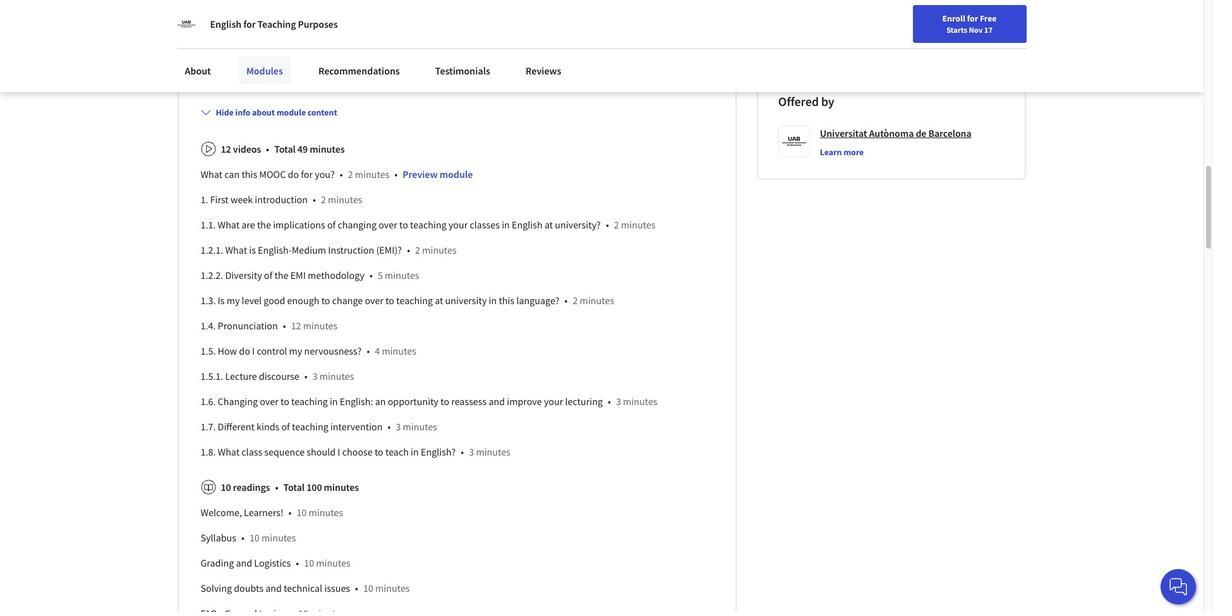 Task type: describe. For each thing, give the bounding box(es) containing it.
• right you?
[[340, 168, 343, 181]]

reviews link
[[518, 57, 569, 85]]

1.2.2.  diversity of the emi methodology • 5 minutes
[[201, 269, 419, 282]]

work.
[[422, 26, 445, 39]]

1.1.
[[201, 218, 216, 231]]

1.7.
[[201, 421, 216, 433]]

issues inside hide info about module content 'region'
[[324, 582, 350, 595]]

1.3.
[[201, 294, 216, 307]]

(emi)?
[[376, 244, 402, 256]]

free
[[980, 13, 997, 24]]

enroll for free starts nov 17
[[942, 13, 997, 35]]

changing
[[338, 218, 377, 231]]

welcome, learners! • 10 minutes
[[201, 507, 343, 519]]

reassess
[[451, 395, 487, 408]]

teaching
[[258, 18, 296, 30]]

3 down 1.5.  how do i control my nervousness? • 4 minutes
[[313, 370, 318, 383]]

logistics
[[254, 557, 291, 570]]

good
[[264, 294, 285, 307]]

what for 1.8.
[[218, 446, 240, 458]]

your right the find on the top of the page
[[871, 15, 888, 26]]

english for english for teaching purposes
[[210, 18, 241, 30]]

• left 4
[[367, 345, 370, 357]]

100
[[307, 481, 322, 494]]

changing
[[218, 395, 258, 408]]

offered by
[[778, 93, 834, 109]]

lecture
[[225, 370, 257, 383]]

recommendations link
[[311, 57, 407, 85]]

in right classes
[[502, 218, 510, 231]]

1.7. different kinds of teaching intervention • 3 minutes
[[201, 421, 437, 433]]

re-
[[309, 11, 320, 24]]

and down 'syllabus • 10 minutes'
[[236, 557, 252, 570]]

what's
[[201, 52, 230, 64]]

and down the managing
[[659, 11, 675, 24]]

1.5.1.
[[201, 370, 223, 383]]

1 vertical spatial over
[[365, 294, 383, 307]]

in left english:
[[330, 395, 338, 408]]

1.
[[201, 193, 208, 206]]

of right kinds
[[281, 421, 290, 433]]

learn
[[820, 146, 842, 158]]

universitat for universitat autònoma de barcelona 95,073 learners
[[817, 6, 858, 18]]

managing
[[665, 0, 706, 9]]

is
[[249, 244, 256, 256]]

discourse.
[[517, 11, 560, 24]]

change
[[332, 294, 363, 307]]

learn more button
[[820, 146, 864, 158]]

1 vertical spatial analysing
[[562, 11, 603, 24]]

1 videos from the top
[[233, 77, 260, 90]]

english?
[[421, 446, 456, 458]]

practice
[[623, 11, 657, 24]]

1.2.1.
[[201, 244, 223, 256]]

0 vertical spatial analysing
[[201, 0, 241, 9]]

and up it.
[[468, 0, 485, 9]]

in right teach
[[411, 446, 419, 458]]

total for total 49 minutes
[[274, 143, 296, 155]]

to right change at the left of page
[[386, 294, 394, 307]]

universitat for universitat autònoma de barcelona
[[820, 127, 867, 139]]

english.
[[629, 0, 663, 9]]

purposes
[[298, 18, 338, 30]]

is
[[218, 294, 225, 307]]

0 vertical spatial over
[[379, 218, 397, 231]]

modules link
[[239, 57, 291, 85]]

you?
[[315, 168, 335, 181]]

1.8.
[[201, 446, 216, 458]]

enroll
[[942, 13, 965, 24]]

• down 1.5.  how do i control my nervousness? • 4 minutes
[[304, 370, 307, 383]]

what for 1.1.
[[218, 218, 240, 231]]

find your new career link
[[847, 13, 938, 28]]

to down discourse
[[280, 395, 289, 408]]

methodology
[[308, 269, 365, 282]]

emi
[[290, 269, 306, 282]]

your left "lecturing"
[[544, 395, 563, 408]]

• down you?
[[313, 193, 316, 206]]

about
[[185, 64, 211, 77]]

chat with us image
[[1168, 577, 1188, 598]]

• down good at the left of page
[[283, 320, 286, 332]]

1.4. pronunciation • 12 minutes
[[201, 320, 338, 332]]

what can this mooc do for you? • 2 minutes • preview module
[[201, 168, 473, 181]]

universitat autònoma de barcelona 95,073 learners
[[817, 6, 948, 31]]

to left the reassess
[[440, 395, 449, 408]]

1.5.
[[201, 345, 216, 357]]

3 up teach
[[396, 421, 401, 433]]

week
[[231, 193, 253, 206]]

preview module link
[[403, 168, 473, 181]]

module inside hide info about module content 'region'
[[440, 168, 473, 181]]

• right "lecturing"
[[608, 395, 611, 408]]

0 vertical spatial 12
[[221, 77, 231, 90]]

hide info about module content button
[[196, 101, 342, 124]]

1 horizontal spatial do
[[288, 168, 299, 181]]

barcelona for universitat autònoma de barcelona 95,073 learners
[[911, 6, 948, 18]]

for left teaching
[[243, 18, 256, 30]]

the inside analysing the critical issues (contextual, linguistic, motivational and methodological aspects). level of english. managing anxiety. improve through re-thinking your teaching to improve it. teachers' discourse. analysing real practice and choosing a particular class as a basis for later course work.
[[243, 0, 257, 9]]

new
[[889, 15, 906, 26]]

1.3.  is my level good enough to change over to teaching at university in this language? • 2 minutes
[[201, 294, 614, 307]]

introduction
[[255, 193, 308, 206]]

classes
[[470, 218, 500, 231]]

methodological
[[487, 0, 553, 9]]

2 right you?
[[348, 168, 353, 181]]

• up teach
[[388, 421, 391, 433]]

1.5.1. lecture discourse • 3 minutes
[[201, 370, 354, 383]]

analysing the critical issues (contextual, linguistic, motivational and methodological aspects). level of english. managing anxiety. improve through re-thinking your teaching to improve it. teachers' discourse. analysing real practice and choosing a particular class as a basis for later course work.
[[201, 0, 706, 39]]

• total 100 minutes
[[275, 481, 359, 494]]

what for 1.2.1.
[[225, 244, 247, 256]]

grading
[[201, 557, 234, 570]]

view
[[778, 49, 797, 60]]

of right the diversity
[[264, 269, 272, 282]]

1.6. changing over to teaching in english: an opportunity to reassess and improve your lecturing • 3 minutes
[[201, 395, 657, 408]]

0 vertical spatial at
[[545, 218, 553, 231]]

for inside the enroll for free starts nov 17
[[967, 13, 978, 24]]

to left teach
[[375, 446, 383, 458]]

0 horizontal spatial at
[[435, 294, 443, 307]]

info about module content element
[[196, 96, 713, 613]]

de for universitat autònoma de barcelona
[[916, 127, 926, 139]]

english-
[[258, 244, 292, 256]]

mooc
[[259, 168, 286, 181]]

through
[[273, 11, 307, 24]]

• right language? on the left
[[565, 294, 568, 307]]

sequence
[[264, 446, 305, 458]]

choose
[[342, 446, 373, 458]]

3 right all
[[810, 49, 814, 60]]

to inside analysing the critical issues (contextual, linguistic, motivational and methodological aspects). level of english. managing anxiety. improve through re-thinking your teaching to improve it. teachers' discourse. analysing real practice and choosing a particular class as a basis for later course work.
[[417, 11, 425, 24]]

all
[[798, 49, 808, 60]]

• right logistics
[[296, 557, 299, 570]]

testimonials link
[[428, 57, 498, 85]]

real
[[605, 11, 621, 24]]

• total 49 minutes
[[266, 143, 345, 155]]

medium
[[292, 244, 326, 256]]

class inside analysing the critical issues (contextual, linguistic, motivational and methodological aspects). level of english. managing anxiety. improve through re-thinking your teaching to improve it. teachers' discourse. analysing real practice and choosing a particular class as a basis for later course work.
[[291, 26, 312, 39]]

info
[[235, 107, 250, 118]]

in right the university
[[489, 294, 497, 307]]

teaching up should
[[292, 421, 328, 433]]

the for are
[[257, 218, 271, 231]]

0 vertical spatial my
[[227, 294, 240, 307]]

improve inside analysing the critical issues (contextual, linguistic, motivational and methodological aspects). level of english. managing anxiety. improve through re-thinking your teaching to improve it. teachers' discourse. analysing real practice and choosing a particular class as a basis for later course work.
[[427, 11, 463, 24]]

course
[[391, 26, 419, 39]]

teaching up 1.7. different kinds of teaching intervention • 3 minutes
[[291, 395, 328, 408]]

syllabus • 10 minutes
[[201, 532, 296, 544]]



Task type: locate. For each thing, give the bounding box(es) containing it.
university?
[[555, 218, 601, 231]]

universitat autònoma de barcelona image
[[177, 15, 195, 33]]

my right "control" at the left of page
[[289, 345, 302, 357]]

opportunity
[[388, 395, 438, 408]]

de for universitat autònoma de barcelona 95,073 learners
[[900, 6, 909, 18]]

at left university?
[[545, 218, 553, 231]]

1 vertical spatial at
[[435, 294, 443, 307]]

1 horizontal spatial i
[[338, 446, 340, 458]]

preview
[[403, 168, 438, 181]]

0 horizontal spatial i
[[252, 345, 255, 357]]

of up 1.2.1. what is english-medium instruction (emi)? • 2 minutes
[[327, 218, 336, 231]]

1 vertical spatial class
[[242, 446, 262, 458]]

and right doubts
[[265, 582, 282, 595]]

2 right university?
[[614, 218, 619, 231]]

• right learners!
[[288, 507, 292, 519]]

0 horizontal spatial issues
[[290, 0, 316, 9]]

0 vertical spatial this
[[242, 168, 257, 181]]

barcelona for universitat autònoma de barcelona
[[928, 127, 971, 139]]

videos down included
[[233, 77, 260, 90]]

17
[[984, 25, 993, 35]]

do right mooc
[[288, 168, 299, 181]]

1 vertical spatial the
[[257, 218, 271, 231]]

de inside universitat autònoma de barcelona 95,073 learners
[[900, 6, 909, 18]]

0 vertical spatial total
[[274, 143, 296, 155]]

0 horizontal spatial improve
[[427, 11, 463, 24]]

linguistic,
[[370, 0, 411, 9]]

2 12 videos from the top
[[221, 143, 261, 155]]

what left is
[[225, 244, 247, 256]]

hide info about module content region
[[201, 131, 713, 613]]

enough
[[287, 294, 319, 307]]

are
[[242, 218, 255, 231]]

barcelona inside 'link'
[[928, 127, 971, 139]]

1 horizontal spatial issues
[[324, 582, 350, 595]]

1 vertical spatial my
[[289, 345, 302, 357]]

1 vertical spatial de
[[916, 127, 926, 139]]

of inside analysing the critical issues (contextual, linguistic, motivational and methodological aspects). level of english. managing anxiety. improve through re-thinking your teaching to improve it. teachers' discourse. analysing real practice and choosing a particular class as a basis for later course work.
[[619, 0, 627, 9]]

the right "are"
[[257, 218, 271, 231]]

teaching left the university
[[396, 294, 433, 307]]

• right technical
[[355, 582, 358, 595]]

improve right the reassess
[[507, 395, 542, 408]]

for inside analysing the critical issues (contextual, linguistic, motivational and methodological aspects). level of english. managing anxiety. improve through re-thinking your teaching to improve it. teachers' discourse. analysing real practice and choosing a particular class as a basis for later course work.
[[356, 26, 368, 39]]

issues up re-
[[290, 0, 316, 9]]

for left later
[[356, 26, 368, 39]]

total
[[274, 143, 296, 155], [283, 481, 305, 494]]

0 horizontal spatial do
[[239, 345, 250, 357]]

2 vertical spatial over
[[260, 395, 278, 408]]

what's included
[[201, 52, 269, 64]]

2 down 1.1. what are the implications of changing over to teaching your classes in english at university? • 2 minutes
[[415, 244, 420, 256]]

1 horizontal spatial de
[[916, 127, 926, 139]]

1 vertical spatial this
[[499, 294, 514, 307]]

12 videos up can
[[221, 143, 261, 155]]

1 horizontal spatial english
[[512, 218, 543, 231]]

0 vertical spatial issues
[[290, 0, 316, 9]]

universitat inside 'link'
[[820, 127, 867, 139]]

autònoma inside universitat autònoma de barcelona 95,073 learners
[[859, 6, 898, 18]]

nervousness?
[[304, 345, 362, 357]]

2 a from the left
[[326, 26, 331, 39]]

de inside universitat autònoma de barcelona 'link'
[[916, 127, 926, 139]]

1 horizontal spatial analysing
[[562, 11, 603, 24]]

1 horizontal spatial a
[[326, 26, 331, 39]]

teaching inside analysing the critical issues (contextual, linguistic, motivational and methodological aspects). level of english. managing anxiety. improve through re-thinking your teaching to improve it. teachers' discourse. analysing real practice and choosing a particular class as a basis for later course work.
[[378, 11, 415, 24]]

basis
[[333, 26, 354, 39]]

1. first week introduction • 2 minutes
[[201, 193, 362, 206]]

particular
[[248, 26, 289, 39]]

barcelona
[[911, 6, 948, 18], [928, 127, 971, 139]]

None search field
[[180, 8, 483, 33]]

i left "control" at the left of page
[[252, 345, 255, 357]]

included
[[232, 52, 269, 64]]

improve inside hide info about module content 'region'
[[507, 395, 542, 408]]

issues right technical
[[324, 582, 350, 595]]

teaching down 'linguistic,'
[[378, 11, 415, 24]]

your inside analysing the critical issues (contextual, linguistic, motivational and methodological aspects). level of english. managing anxiety. improve through re-thinking your teaching to improve it. teachers' discourse. analysing real practice and choosing a particular class as a basis for later course work.
[[357, 11, 376, 24]]

0 horizontal spatial my
[[227, 294, 240, 307]]

teaching
[[378, 11, 415, 24], [410, 218, 447, 231], [396, 294, 433, 307], [291, 395, 328, 408], [292, 421, 328, 433]]

total for total 100 minutes
[[283, 481, 305, 494]]

implications
[[273, 218, 325, 231]]

1 vertical spatial total
[[283, 481, 305, 494]]

what left "are"
[[218, 218, 240, 231]]

recommendations
[[318, 64, 400, 77]]

a right as
[[326, 26, 331, 39]]

module right preview
[[440, 168, 473, 181]]

analysing up anxiety.
[[201, 0, 241, 9]]

issues inside analysing the critical issues (contextual, linguistic, motivational and methodological aspects). level of english. managing anxiety. improve through re-thinking your teaching to improve it. teachers' discourse. analysing real practice and choosing a particular class as a basis for later course work.
[[290, 0, 316, 9]]

lecturing
[[565, 395, 603, 408]]

my right 'is'
[[227, 294, 240, 307]]

3 right "lecturing"
[[616, 395, 621, 408]]

testimonials
[[435, 64, 490, 77]]

2 down you?
[[321, 193, 326, 206]]

to left change at the left of page
[[321, 294, 330, 307]]

0 vertical spatial improve
[[427, 11, 463, 24]]

1 vertical spatial module
[[440, 168, 473, 181]]

• up mooc
[[266, 143, 269, 155]]

module
[[276, 107, 306, 118], [440, 168, 473, 181]]

over up (emi)?
[[379, 218, 397, 231]]

videos
[[233, 77, 260, 90], [233, 143, 261, 155]]

(contextual,
[[318, 0, 368, 9]]

1.6.
[[201, 395, 216, 408]]

• right (emi)?
[[407, 244, 410, 256]]

as
[[314, 26, 324, 39]]

0 vertical spatial class
[[291, 26, 312, 39]]

module right 'about'
[[276, 107, 306, 118]]

intervention
[[330, 421, 383, 433]]

teach
[[385, 446, 409, 458]]

of up real
[[619, 0, 627, 9]]

0 vertical spatial do
[[288, 168, 299, 181]]

critical
[[259, 0, 288, 9]]

5
[[378, 269, 383, 282]]

i right should
[[338, 446, 340, 458]]

level
[[242, 294, 262, 307]]

class inside hide info about module content 'region'
[[242, 446, 262, 458]]

1 vertical spatial barcelona
[[928, 127, 971, 139]]

1 vertical spatial issues
[[324, 582, 350, 595]]

do
[[288, 168, 299, 181], [239, 345, 250, 357]]

this left language? on the left
[[499, 294, 514, 307]]

3
[[810, 49, 814, 60], [313, 370, 318, 383], [616, 395, 621, 408], [396, 421, 401, 433], [469, 446, 474, 458]]

49
[[297, 143, 308, 155]]

the up improve
[[243, 0, 257, 9]]

0 vertical spatial universitat
[[817, 6, 858, 18]]

autònoma for universitat autònoma de barcelona 95,073 learners
[[859, 6, 898, 18]]

1 horizontal spatial this
[[499, 294, 514, 307]]

discourse
[[259, 370, 299, 383]]

• left 5
[[370, 269, 373, 282]]

autònoma for universitat autònoma de barcelona
[[869, 127, 914, 139]]

1.5.  how do i control my nervousness? • 4 minutes
[[201, 345, 416, 357]]

and
[[468, 0, 485, 9], [659, 11, 675, 24], [489, 395, 505, 408], [236, 557, 252, 570], [265, 582, 282, 595]]

the for of
[[274, 269, 288, 282]]

first
[[210, 193, 229, 206]]

for left you?
[[301, 168, 313, 181]]

hide info about module content
[[216, 107, 337, 118]]

the left emi at the left
[[274, 269, 288, 282]]

12 videos inside hide info about module content 'region'
[[221, 143, 261, 155]]

this right can
[[242, 168, 257, 181]]

videos up can
[[233, 143, 261, 155]]

total left 100
[[283, 481, 305, 494]]

universitat autònoma de barcelona link
[[820, 126, 971, 141]]

2 vertical spatial 12
[[291, 320, 301, 332]]

at left the university
[[435, 294, 443, 307]]

• left preview
[[394, 168, 398, 181]]

0 vertical spatial 12 videos
[[221, 77, 260, 90]]

barcelona inside universitat autònoma de barcelona 95,073 learners
[[911, 6, 948, 18]]

later
[[370, 26, 389, 39]]

1.4.
[[201, 320, 216, 332]]

universitat
[[817, 6, 858, 18], [820, 127, 867, 139]]

1 horizontal spatial module
[[440, 168, 473, 181]]

universitat inside universitat autònoma de barcelona 95,073 learners
[[817, 6, 858, 18]]

about link
[[177, 57, 219, 85]]

autònoma inside 'link'
[[869, 127, 914, 139]]

1 horizontal spatial class
[[291, 26, 312, 39]]

english inside "button"
[[961, 14, 992, 27]]

1 vertical spatial improve
[[507, 395, 542, 408]]

and right the reassess
[[489, 395, 505, 408]]

2 videos from the top
[[233, 143, 261, 155]]

for inside hide info about module content 'region'
[[301, 168, 313, 181]]

your up later
[[357, 11, 376, 24]]

videos inside hide info about module content 'region'
[[233, 143, 261, 155]]

improve
[[427, 11, 463, 24], [507, 395, 542, 408]]

kinds
[[257, 421, 279, 433]]

technical
[[284, 582, 322, 595]]

1 vertical spatial autònoma
[[869, 127, 914, 139]]

do right how
[[239, 345, 250, 357]]

class down different
[[242, 446, 262, 458]]

1 vertical spatial do
[[239, 345, 250, 357]]

this
[[242, 168, 257, 181], [499, 294, 514, 307]]

level
[[595, 0, 617, 9]]

english
[[961, 14, 992, 27], [210, 18, 241, 30], [512, 218, 543, 231]]

should
[[307, 446, 336, 458]]

learners!
[[244, 507, 283, 519]]

0 horizontal spatial de
[[900, 6, 909, 18]]

teaching down preview
[[410, 218, 447, 231]]

1 horizontal spatial my
[[289, 345, 302, 357]]

learn more
[[820, 146, 864, 158]]

what left can
[[201, 168, 222, 181]]

1 horizontal spatial at
[[545, 218, 553, 231]]

• right syllabus
[[241, 532, 244, 544]]

0 horizontal spatial module
[[276, 107, 306, 118]]

0 horizontal spatial this
[[242, 168, 257, 181]]

at
[[545, 218, 553, 231], [435, 294, 443, 307]]

1 vertical spatial 12
[[221, 143, 231, 155]]

0 vertical spatial i
[[252, 345, 255, 357]]

0 horizontal spatial analysing
[[201, 0, 241, 9]]

doubts
[[234, 582, 263, 595]]

• right university?
[[606, 218, 609, 231]]

0 vertical spatial de
[[900, 6, 909, 18]]

learners
[[889, 20, 919, 31]]

1 vertical spatial videos
[[233, 143, 261, 155]]

class left as
[[291, 26, 312, 39]]

1 vertical spatial 12 videos
[[221, 143, 261, 155]]

0 horizontal spatial class
[[242, 446, 262, 458]]

how
[[218, 345, 237, 357]]

teachers'
[[475, 11, 515, 24]]

0 vertical spatial barcelona
[[911, 6, 948, 18]]

12 down the what's included
[[221, 77, 231, 90]]

about
[[252, 107, 275, 118]]

solving
[[201, 582, 232, 595]]

a down improve
[[241, 26, 246, 39]]

my
[[227, 294, 240, 307], [289, 345, 302, 357]]

choosing
[[201, 26, 239, 39]]

english for english
[[961, 14, 992, 27]]

syllabus
[[201, 532, 236, 544]]

control
[[257, 345, 287, 357]]

career
[[908, 15, 932, 26]]

over
[[379, 218, 397, 231], [365, 294, 383, 307], [260, 395, 278, 408]]

3 right english?
[[469, 446, 474, 458]]

instruction
[[328, 244, 374, 256]]

2 horizontal spatial english
[[961, 14, 992, 27]]

module inside hide info about module content dropdown button
[[276, 107, 306, 118]]

your left classes
[[449, 218, 468, 231]]

1 vertical spatial i
[[338, 446, 340, 458]]

1 a from the left
[[241, 26, 246, 39]]

english inside hide info about module content 'region'
[[512, 218, 543, 231]]

1 12 videos from the top
[[221, 77, 260, 90]]

content
[[307, 107, 337, 118]]

2 vertical spatial the
[[274, 269, 288, 282]]

universitat up instructors
[[817, 6, 858, 18]]

0 horizontal spatial a
[[241, 26, 246, 39]]

0 vertical spatial module
[[276, 107, 306, 118]]

over down 5
[[365, 294, 383, 307]]

analysing down the aspects).
[[562, 11, 603, 24]]

4
[[375, 345, 380, 357]]

0 vertical spatial autònoma
[[859, 6, 898, 18]]

0 vertical spatial videos
[[233, 77, 260, 90]]

12 up can
[[221, 143, 231, 155]]

to up work.
[[417, 11, 425, 24]]

0 horizontal spatial english
[[210, 18, 241, 30]]

for up nov
[[967, 13, 978, 24]]

the
[[243, 0, 257, 9], [257, 218, 271, 231], [274, 269, 288, 282]]

readings
[[233, 481, 270, 494]]

reviews
[[526, 64, 561, 77]]

2 right language? on the left
[[573, 294, 578, 307]]

to up (emi)?
[[399, 218, 408, 231]]

12 down the enough
[[291, 320, 301, 332]]

universitat up learn more button
[[820, 127, 867, 139]]

1 horizontal spatial improve
[[507, 395, 542, 408]]

what
[[201, 168, 222, 181], [218, 218, 240, 231], [225, 244, 247, 256], [218, 446, 240, 458]]

1 vertical spatial universitat
[[820, 127, 867, 139]]

universitat autònoma de barcelona
[[820, 127, 971, 139]]

0 vertical spatial the
[[243, 0, 257, 9]]

• right readings at the bottom left of page
[[275, 481, 278, 494]]

over up kinds
[[260, 395, 278, 408]]

improve down motivational on the left of the page
[[427, 11, 463, 24]]

• right english?
[[461, 446, 464, 458]]



Task type: vqa. For each thing, say whether or not it's contained in the screenshot.


